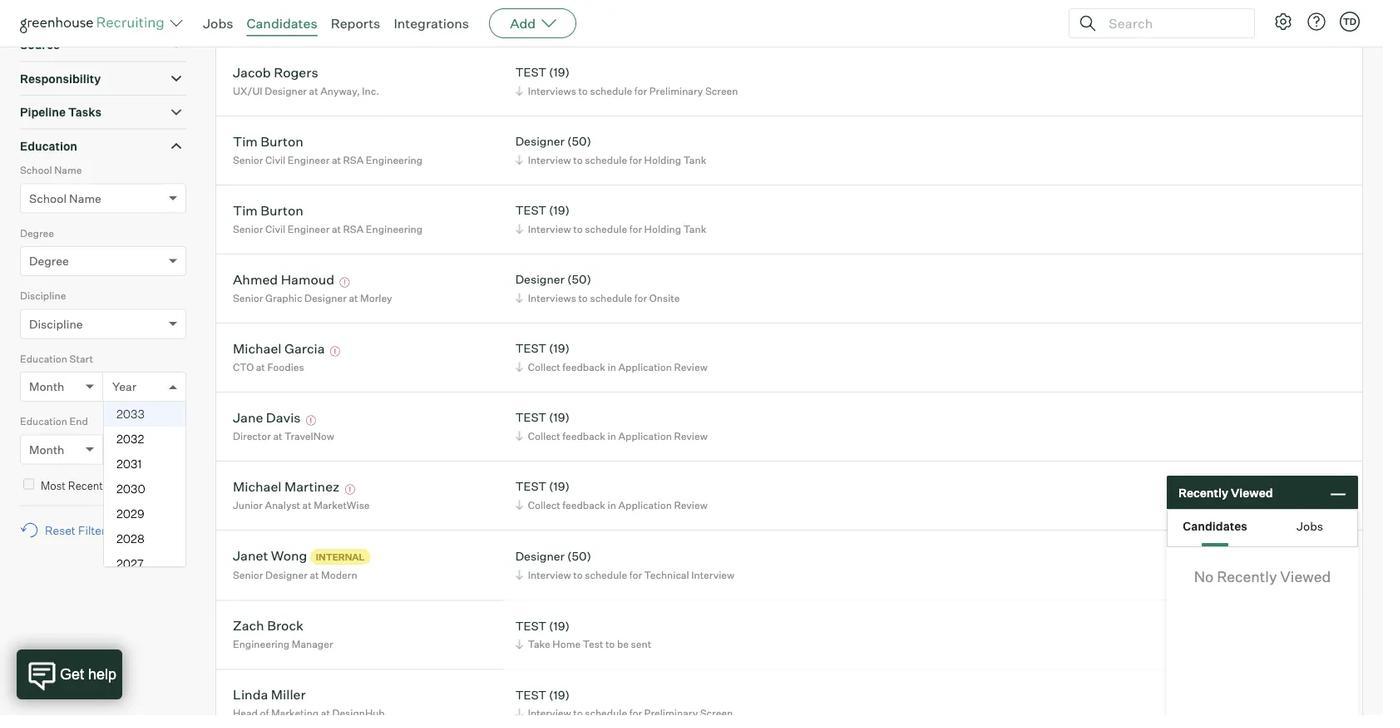 Task type: describe. For each thing, give the bounding box(es) containing it.
education end
[[20, 415, 88, 428]]

interviews for designer
[[528, 292, 576, 304]]

pipeline tasks
[[20, 105, 102, 120]]

cto
[[233, 361, 254, 373]]

interview to schedule for technical interview link
[[513, 567, 739, 583]]

test for junior analyst at marketwise
[[516, 479, 547, 494]]

at inside the jacob rogers ux/ui designer at anyway, inc.
[[309, 85, 318, 97]]

interview to schedule for holding tank
[[528, 16, 707, 28]]

designer inside designer (50) interviews to schedule for onsite
[[516, 272, 565, 287]]

jacob
[[233, 64, 271, 80]]

(50) for janet wong
[[567, 549, 592, 564]]

take home test to be sent link
[[513, 637, 656, 652]]

marketwise
[[314, 499, 370, 511]]

to for designer (50) interviews to schedule for onsite
[[579, 292, 588, 304]]

martinez
[[285, 478, 340, 495]]

for for test (19) interview to schedule for holding tank
[[630, 223, 642, 235]]

school name element
[[20, 162, 186, 225]]

0 vertical spatial degree
[[20, 227, 54, 239]]

inc. inside the jacob rogers ux/ui designer at anyway, inc.
[[362, 85, 379, 97]]

greenhouse recruiting image
[[20, 13, 170, 33]]

0 vertical spatial name
[[54, 164, 82, 177]]

application for michael martinez
[[619, 499, 672, 511]]

linda miller
[[233, 687, 306, 703]]

feedback for michael garcia
[[563, 361, 606, 373]]

end
[[70, 415, 88, 428]]

interview for designer (50) interview to schedule for technical interview
[[528, 569, 571, 581]]

jane
[[233, 409, 263, 426]]

(19) for junior analyst at marketwise
[[549, 479, 570, 494]]

tank for (50)
[[684, 154, 707, 166]]

interviews for test
[[528, 85, 576, 97]]

zach brock engineering manager
[[233, 618, 333, 651]]

test for ux/ui designer at anyway, inc.
[[516, 65, 547, 80]]

rogers
[[274, 64, 318, 80]]

ahmed hamoud has been in onsite for more than 21 days image
[[337, 278, 352, 288]]

designer (50) interview to schedule for holding tank
[[516, 134, 707, 166]]

2033
[[116, 407, 145, 422]]

travelnow
[[285, 430, 334, 442]]

3 senior from the top
[[233, 292, 263, 304]]

to for designer (50) interview to schedule for technical interview
[[573, 569, 583, 581]]

reports link
[[331, 15, 381, 32]]

michael for michael garcia
[[233, 340, 282, 357]]

details
[[59, 4, 99, 18]]

test (19) collect feedback in application review for michael garcia
[[516, 341, 708, 373]]

list box containing 2033
[[104, 402, 186, 577]]

1 vertical spatial discipline
[[29, 317, 83, 331]]

2032
[[116, 432, 144, 447]]

wong
[[271, 547, 307, 564]]

1 anyway, from the top
[[321, 16, 360, 28]]

senior designer at modern
[[233, 569, 357, 582]]

michael martinez
[[233, 478, 340, 495]]

2033 option
[[104, 402, 186, 427]]

schedule for designer (50) interview to schedule for holding tank
[[585, 154, 627, 166]]

2030
[[116, 482, 145, 496]]

schedule for designer (50) interviews to schedule for onsite
[[590, 292, 633, 304]]

ahmed
[[233, 271, 278, 288]]

td button
[[1340, 12, 1360, 32]]

designer (50) interviews to schedule for onsite
[[516, 272, 680, 304]]

2029
[[116, 507, 144, 521]]

td
[[1344, 16, 1357, 27]]

for for designer (50) interviews to schedule for onsite
[[635, 292, 647, 304]]

be
[[617, 638, 629, 651]]

internal
[[316, 551, 365, 563]]

2027 option
[[104, 552, 186, 577]]

2 senior from the top
[[233, 223, 263, 235]]

garcia
[[285, 340, 325, 357]]

source
[[20, 38, 60, 52]]

michael garcia link
[[233, 340, 325, 359]]

michael for michael martinez
[[233, 478, 282, 495]]

brock
[[267, 618, 304, 634]]

holding for (19)
[[645, 223, 682, 235]]

test (19)
[[516, 688, 570, 702]]

schedule for designer (50) interview to schedule for technical interview
[[585, 569, 627, 581]]

no
[[1195, 568, 1214, 586]]

review for michael martinez
[[674, 499, 708, 511]]

burton for test
[[261, 202, 304, 219]]

2028
[[116, 532, 145, 546]]

in for michael martinez
[[608, 499, 616, 511]]

sent
[[631, 638, 652, 651]]

cto at foodies
[[233, 361, 304, 373]]

schedule for test (19) interview to schedule for holding tank
[[585, 223, 627, 235]]

designer inside the jacob rogers ux/ui designer at anyway, inc.
[[265, 85, 307, 97]]

Most Recent Education Only checkbox
[[23, 479, 34, 490]]

review for jane davis
[[674, 430, 708, 442]]

test for director at travelnow
[[516, 410, 547, 425]]

civil for test (19)
[[265, 223, 286, 235]]

preliminary
[[650, 85, 703, 97]]

candidates link
[[247, 15, 318, 32]]

add button
[[489, 8, 577, 38]]

engineer for designer (50)
[[288, 154, 330, 166]]

jacob rogers ux/ui designer at anyway, inc.
[[233, 64, 379, 97]]

recently viewed
[[1179, 485, 1274, 500]]

manager
[[292, 638, 333, 651]]

education down 2031
[[106, 479, 156, 492]]

interviews to schedule for onsite link
[[513, 290, 684, 306]]

1 holding from the top
[[645, 16, 682, 28]]

education start
[[20, 353, 93, 365]]

year for education start
[[112, 380, 137, 394]]

analyst
[[265, 499, 300, 511]]

(19) for cto at foodies
[[549, 341, 570, 356]]

to right add
[[573, 16, 583, 28]]

1 horizontal spatial viewed
[[1281, 568, 1332, 586]]

test (19) collect feedback in application review for jane davis
[[516, 410, 708, 442]]

davis
[[266, 409, 301, 426]]

most
[[41, 479, 66, 492]]

tank for (19)
[[684, 223, 707, 235]]

application for jane davis
[[619, 430, 672, 442]]

foodies
[[267, 361, 304, 373]]

jane davis link
[[233, 409, 301, 428]]

technical
[[645, 569, 689, 581]]

engineering inside zach brock engineering manager
[[233, 638, 290, 651]]

reset filters
[[45, 523, 112, 538]]

test (19) collect feedback in application review for michael martinez
[[516, 479, 708, 511]]

michael garcia has been in application review for more than 5 days image
[[328, 347, 343, 357]]

reset
[[45, 523, 76, 538]]

education for education
[[20, 139, 77, 153]]

tasks
[[68, 105, 102, 120]]

0 vertical spatial school name
[[20, 164, 82, 177]]

in for jane davis
[[608, 430, 616, 442]]

linda miller link
[[233, 687, 306, 706]]

2027
[[116, 557, 144, 571]]

no recently viewed
[[1195, 568, 1332, 586]]

michael garcia
[[233, 340, 325, 357]]

7 test from the top
[[516, 688, 547, 702]]

1 vertical spatial candidates
[[1183, 519, 1248, 534]]

1 vertical spatial school name
[[29, 191, 101, 206]]

michael martinez has been in application review for more than 5 days image
[[343, 485, 358, 495]]

1 interview to schedule for holding tank link from the top
[[513, 14, 711, 30]]

tim for designer
[[233, 133, 258, 150]]

1 vertical spatial recently
[[1217, 568, 1278, 586]]

2031
[[116, 457, 142, 472]]

recent
[[68, 479, 103, 492]]

only
[[158, 479, 181, 492]]

onsite
[[650, 292, 680, 304]]

home
[[553, 638, 581, 651]]

jacob rogers link
[[233, 64, 318, 83]]

1 vertical spatial school
[[29, 191, 67, 206]]

to for test (19) interview to schedule for holding tank
[[573, 223, 583, 235]]

month for start
[[29, 380, 64, 394]]

interview to schedule for holding tank link for (50)
[[513, 152, 711, 168]]

graphic
[[265, 292, 302, 304]]

linda
[[233, 687, 268, 703]]



Task type: locate. For each thing, give the bounding box(es) containing it.
1 application from the top
[[619, 361, 672, 373]]

test (19) interviews to schedule for preliminary screen
[[516, 65, 738, 97]]

name down "pipeline tasks"
[[54, 164, 82, 177]]

interview
[[528, 16, 571, 28], [528, 154, 571, 166], [528, 223, 571, 235], [528, 569, 571, 581], [692, 569, 735, 581]]

1 vertical spatial anyway,
[[321, 85, 360, 97]]

tim burton senior civil engineer at rsa engineering down the jacob rogers ux/ui designer at anyway, inc.
[[233, 133, 423, 166]]

1 vertical spatial civil
[[265, 223, 286, 235]]

test inside test (19) take home test to be sent
[[516, 619, 547, 633]]

test
[[583, 638, 603, 651]]

2029 option
[[104, 502, 186, 527]]

feedback for michael martinez
[[563, 499, 606, 511]]

interviews to schedule for preliminary screen link
[[513, 83, 743, 99]]

for for designer (50) interview to schedule for holding tank
[[630, 154, 642, 166]]

1 vertical spatial tim burton link
[[233, 202, 304, 221]]

1 vertical spatial degree
[[29, 254, 69, 268]]

2 holding from the top
[[645, 154, 682, 166]]

integrations
[[394, 15, 469, 32]]

holding up test (19) interviews to schedule for preliminary screen
[[645, 16, 682, 28]]

to up test (19) interview to schedule for holding tank
[[573, 154, 583, 166]]

2 feedback from the top
[[563, 430, 606, 442]]

0 vertical spatial inc.
[[362, 16, 379, 28]]

2028 option
[[104, 527, 186, 552]]

2 vertical spatial application
[[619, 499, 672, 511]]

in for michael garcia
[[608, 361, 616, 373]]

to inside designer (50) interviews to schedule for onsite
[[579, 292, 588, 304]]

most recent education only
[[41, 479, 181, 492]]

(19) for ux/ui designer at anyway, inc.
[[549, 65, 570, 80]]

engineering for test (19)
[[366, 223, 423, 235]]

(19) for engineering manager
[[549, 619, 570, 633]]

test (19) interview to schedule for holding tank
[[516, 203, 707, 235]]

2 tank from the top
[[684, 154, 707, 166]]

1 test from the top
[[516, 65, 547, 80]]

1 vertical spatial tank
[[684, 154, 707, 166]]

for up test (19) interview to schedule for holding tank
[[630, 154, 642, 166]]

reports
[[331, 15, 381, 32]]

2 vertical spatial tank
[[684, 223, 707, 235]]

Search text field
[[1105, 11, 1240, 35]]

janet wong link
[[233, 547, 307, 566]]

1 vertical spatial engineer
[[288, 223, 330, 235]]

2 vertical spatial holding
[[645, 223, 682, 235]]

test for cto at foodies
[[516, 341, 547, 356]]

1 vertical spatial tim
[[233, 202, 258, 219]]

1 vertical spatial (50)
[[567, 272, 592, 287]]

ux/ui
[[233, 16, 263, 28], [233, 85, 263, 97]]

2 vertical spatial review
[[674, 499, 708, 511]]

schedule inside test (19) interview to schedule for holding tank
[[585, 223, 627, 235]]

1 rsa from the top
[[343, 154, 364, 166]]

2 review from the top
[[674, 430, 708, 442]]

4 senior from the top
[[233, 569, 263, 582]]

2 interviews from the top
[[528, 292, 576, 304]]

2 civil from the top
[[265, 223, 286, 235]]

schedule
[[585, 16, 627, 28], [590, 85, 633, 97], [585, 154, 627, 166], [585, 223, 627, 235], [590, 292, 633, 304], [585, 569, 627, 581]]

to up designer (50) interviews to schedule for onsite
[[573, 223, 583, 235]]

2 year from the top
[[112, 442, 137, 457]]

2 inc. from the top
[[362, 85, 379, 97]]

schedule up designer (50) interviews to schedule for onsite
[[585, 223, 627, 235]]

0 vertical spatial anyway,
[[321, 16, 360, 28]]

degree
[[20, 227, 54, 239], [29, 254, 69, 268]]

3 (50) from the top
[[567, 549, 592, 564]]

janet wong
[[233, 547, 307, 564]]

interview to schedule for holding tank link up designer (50) interviews to schedule for onsite
[[513, 221, 711, 237]]

candidates up jacob rogers link
[[247, 15, 318, 32]]

anyway, inside the jacob rogers ux/ui designer at anyway, inc.
[[321, 85, 360, 97]]

1 tim from the top
[[233, 133, 258, 150]]

2 vertical spatial engineering
[[233, 638, 290, 651]]

3 collect from the top
[[528, 499, 561, 511]]

0 vertical spatial collect
[[528, 361, 561, 373]]

responsibility
[[20, 71, 101, 86]]

1 horizontal spatial jobs
[[1297, 519, 1324, 534]]

(50) inside designer (50) interviews to schedule for onsite
[[567, 272, 592, 287]]

2 engineer from the top
[[288, 223, 330, 235]]

0 vertical spatial test (19) collect feedback in application review
[[516, 341, 708, 373]]

3 interview to schedule for holding tank link from the top
[[513, 221, 711, 237]]

inc. down reports
[[362, 85, 379, 97]]

tim up "ahmed"
[[233, 202, 258, 219]]

0 vertical spatial interviews
[[528, 85, 576, 97]]

tab list
[[1168, 510, 1358, 547]]

collect feedback in application review link for michael garcia
[[513, 359, 712, 375]]

to inside test (19) take home test to be sent
[[606, 638, 615, 651]]

month for end
[[29, 442, 64, 457]]

review for michael garcia
[[674, 361, 708, 373]]

1 vertical spatial holding
[[645, 154, 682, 166]]

3 holding from the top
[[645, 223, 682, 235]]

ux/ui inside the jacob rogers ux/ui designer at anyway, inc.
[[233, 85, 263, 97]]

schedule inside designer (50) interviews to schedule for onsite
[[590, 292, 633, 304]]

1 vertical spatial in
[[608, 430, 616, 442]]

4 (19) from the top
[[549, 410, 570, 425]]

(19)
[[549, 65, 570, 80], [549, 203, 570, 218], [549, 341, 570, 356], [549, 410, 570, 425], [549, 479, 570, 494], [549, 619, 570, 633], [549, 688, 570, 702]]

zach brock link
[[233, 618, 304, 637]]

tank
[[684, 16, 707, 28], [684, 154, 707, 166], [684, 223, 707, 235]]

tim burton link for test
[[233, 202, 304, 221]]

0 vertical spatial school
[[20, 164, 52, 177]]

1 vertical spatial viewed
[[1281, 568, 1332, 586]]

(50) down interviews to schedule for preliminary screen link in the top of the page
[[567, 134, 592, 149]]

1 vertical spatial tim burton senior civil engineer at rsa engineering
[[233, 202, 423, 235]]

1 vertical spatial collect feedback in application review link
[[513, 428, 712, 444]]

2 rsa from the top
[[343, 223, 364, 235]]

schedule for test (19) interviews to schedule for preliminary screen
[[590, 85, 633, 97]]

designer (50) interview to schedule for technical interview
[[516, 549, 735, 581]]

interview inside test (19) interview to schedule for holding tank
[[528, 223, 571, 235]]

2 vertical spatial collect
[[528, 499, 561, 511]]

tim burton senior civil engineer at rsa engineering for test
[[233, 202, 423, 235]]

1 vertical spatial name
[[69, 191, 101, 206]]

tim down jacob
[[233, 133, 258, 150]]

interview for designer (50) interview to schedule for holding tank
[[528, 154, 571, 166]]

year
[[112, 380, 137, 394], [112, 442, 137, 457]]

holding inside designer (50) interview to schedule for holding tank
[[645, 154, 682, 166]]

0 vertical spatial burton
[[261, 133, 304, 150]]

1 senior from the top
[[233, 154, 263, 166]]

school
[[20, 164, 52, 177], [29, 191, 67, 206]]

1 vertical spatial inc.
[[362, 85, 379, 97]]

for for designer (50) interview to schedule for technical interview
[[630, 569, 642, 581]]

0 vertical spatial holding
[[645, 16, 682, 28]]

2 test from the top
[[516, 203, 547, 218]]

education down pipeline
[[20, 139, 77, 153]]

ahmed hamoud link
[[233, 271, 334, 290]]

holding down preliminary
[[645, 154, 682, 166]]

burton
[[261, 133, 304, 150], [261, 202, 304, 219]]

jobs link
[[203, 15, 233, 32]]

schedule inside designer (50) interview to schedule for technical interview
[[585, 569, 627, 581]]

profile details
[[20, 4, 99, 18]]

name up degree element
[[69, 191, 101, 206]]

rsa for designer (50)
[[343, 154, 364, 166]]

(19) inside test (19) take home test to be sent
[[549, 619, 570, 633]]

2 vertical spatial (50)
[[567, 549, 592, 564]]

senior graphic designer at morley
[[233, 292, 392, 304]]

ux/ui down jacob
[[233, 85, 263, 97]]

1 inc. from the top
[[362, 16, 379, 28]]

2030 option
[[104, 477, 186, 502]]

(19) for senior civil engineer at rsa engineering
[[549, 203, 570, 218]]

1 (19) from the top
[[549, 65, 570, 80]]

interview inside designer (50) interview to schedule for holding tank
[[528, 154, 571, 166]]

hamoud
[[281, 271, 334, 288]]

(19) for director at travelnow
[[549, 410, 570, 425]]

discipline
[[20, 290, 66, 302], [29, 317, 83, 331]]

month down education start
[[29, 380, 64, 394]]

for up designer (50) interviews to schedule for onsite
[[630, 223, 642, 235]]

collect feedback in application review link for jane davis
[[513, 428, 712, 444]]

2 (50) from the top
[[567, 272, 592, 287]]

0 vertical spatial engineering
[[366, 154, 423, 166]]

pipeline
[[20, 105, 66, 120]]

1 vertical spatial ux/ui
[[233, 85, 263, 97]]

0 vertical spatial tim
[[233, 133, 258, 150]]

degree element
[[20, 225, 186, 288]]

civil
[[265, 154, 286, 166], [265, 223, 286, 235]]

0 vertical spatial michael
[[233, 340, 282, 357]]

month down education end
[[29, 442, 64, 457]]

1 collect feedback in application review link from the top
[[513, 359, 712, 375]]

tim for test
[[233, 202, 258, 219]]

3 test (19) collect feedback in application review from the top
[[516, 479, 708, 511]]

education for education start
[[20, 353, 67, 365]]

tim burton senior civil engineer at rsa engineering up hamoud
[[233, 202, 423, 235]]

for inside test (19) interviews to schedule for preliminary screen
[[635, 85, 647, 97]]

director
[[233, 430, 271, 442]]

michael up junior
[[233, 478, 282, 495]]

to inside designer (50) interview to schedule for holding tank
[[573, 154, 583, 166]]

0 vertical spatial month
[[29, 380, 64, 394]]

list box
[[104, 402, 186, 577]]

to left onsite
[[579, 292, 588, 304]]

1 tank from the top
[[684, 16, 707, 28]]

interview for test (19) interview to schedule for holding tank
[[528, 223, 571, 235]]

profile
[[20, 4, 57, 18]]

2032 option
[[104, 427, 186, 452]]

3 review from the top
[[674, 499, 708, 511]]

schedule up test (19) interview to schedule for holding tank
[[585, 154, 627, 166]]

2 (19) from the top
[[549, 203, 570, 218]]

5 test from the top
[[516, 479, 547, 494]]

jobs up no recently viewed
[[1297, 519, 1324, 534]]

janet
[[233, 547, 268, 564]]

jobs up jacob
[[203, 15, 233, 32]]

candidates down recently viewed
[[1183, 519, 1248, 534]]

jane davis has been in application review for more than 5 days image
[[304, 416, 319, 426]]

2 test (19) collect feedback in application review from the top
[[516, 410, 708, 442]]

6 test from the top
[[516, 619, 547, 633]]

2 tim burton senior civil engineer at rsa engineering from the top
[[233, 202, 423, 235]]

discipline element
[[20, 288, 186, 351]]

engineer up hamoud
[[288, 223, 330, 235]]

1 ux/ui from the top
[[233, 16, 263, 28]]

education for education end
[[20, 415, 67, 428]]

school name down pipeline
[[20, 164, 82, 177]]

2 burton from the top
[[261, 202, 304, 219]]

1 vertical spatial jobs
[[1297, 519, 1324, 534]]

to inside test (19) interview to schedule for holding tank
[[573, 223, 583, 235]]

tim burton link up "ahmed"
[[233, 202, 304, 221]]

to left be
[[606, 638, 615, 651]]

2 vertical spatial in
[[608, 499, 616, 511]]

3 collect feedback in application review link from the top
[[513, 497, 712, 513]]

designer inside designer (50) interview to schedule for technical interview
[[516, 549, 565, 564]]

(50) inside designer (50) interview to schedule for holding tank
[[567, 134, 592, 149]]

for up test (19) interviews to schedule for preliminary screen
[[630, 16, 642, 28]]

1 (50) from the top
[[567, 134, 592, 149]]

2 month from the top
[[29, 442, 64, 457]]

tank inside test (19) interview to schedule for holding tank
[[684, 223, 707, 235]]

1 tim burton senior civil engineer at rsa engineering from the top
[[233, 133, 423, 166]]

1 vertical spatial michael
[[233, 478, 282, 495]]

1 vertical spatial application
[[619, 430, 672, 442]]

0 vertical spatial review
[[674, 361, 708, 373]]

review
[[674, 361, 708, 373], [674, 430, 708, 442], [674, 499, 708, 511]]

test (19) take home test to be sent
[[516, 619, 652, 651]]

(50) up interview to schedule for technical interview link
[[567, 549, 592, 564]]

test for senior civil engineer at rsa engineering
[[516, 203, 547, 218]]

1 vertical spatial feedback
[[563, 430, 606, 442]]

collect for jane davis
[[528, 430, 561, 442]]

2 anyway, from the top
[[321, 85, 360, 97]]

education left end
[[20, 415, 67, 428]]

to
[[573, 16, 583, 28], [579, 85, 588, 97], [573, 154, 583, 166], [573, 223, 583, 235], [579, 292, 588, 304], [573, 569, 583, 581], [606, 638, 615, 651]]

1 burton from the top
[[261, 133, 304, 150]]

3 tank from the top
[[684, 223, 707, 235]]

feedback for jane davis
[[563, 430, 606, 442]]

2 vertical spatial feedback
[[563, 499, 606, 511]]

for inside designer (50) interview to schedule for technical interview
[[630, 569, 642, 581]]

inc.
[[362, 16, 379, 28], [362, 85, 379, 97]]

(19) inside test (19) interview to schedule for holding tank
[[549, 203, 570, 218]]

1 tim burton link from the top
[[233, 133, 304, 152]]

2 vertical spatial interview to schedule for holding tank link
[[513, 221, 711, 237]]

engineer for test (19)
[[288, 223, 330, 235]]

0 vertical spatial civil
[[265, 154, 286, 166]]

0 vertical spatial candidates
[[247, 15, 318, 32]]

2 vertical spatial test (19) collect feedback in application review
[[516, 479, 708, 511]]

3 test from the top
[[516, 341, 547, 356]]

for inside test (19) interview to schedule for holding tank
[[630, 223, 642, 235]]

4 test from the top
[[516, 410, 547, 425]]

1 engineer from the top
[[288, 154, 330, 166]]

0 vertical spatial (50)
[[567, 134, 592, 149]]

1 vertical spatial test (19) collect feedback in application review
[[516, 410, 708, 442]]

7 (19) from the top
[[549, 688, 570, 702]]

0 horizontal spatial candidates
[[247, 15, 318, 32]]

interviews inside test (19) interviews to schedule for preliminary screen
[[528, 85, 576, 97]]

tim burton link for designer
[[233, 133, 304, 152]]

ux/ui designer at anyway, inc.
[[233, 16, 379, 28]]

to for designer (50) interview to schedule for holding tank
[[573, 154, 583, 166]]

schedule left onsite
[[590, 292, 633, 304]]

filters
[[78, 523, 112, 538]]

test for engineering manager
[[516, 619, 547, 633]]

1 review from the top
[[674, 361, 708, 373]]

(19) inside test (19) interviews to schedule for preliminary screen
[[549, 65, 570, 80]]

2 tim from the top
[[233, 202, 258, 219]]

tim
[[233, 133, 258, 150], [233, 202, 258, 219]]

2 vertical spatial collect feedback in application review link
[[513, 497, 712, 513]]

test inside test (19) interview to schedule for holding tank
[[516, 203, 547, 218]]

burton for designer
[[261, 133, 304, 150]]

1 horizontal spatial candidates
[[1183, 519, 1248, 534]]

0 horizontal spatial viewed
[[1231, 485, 1274, 500]]

engineering for designer (50)
[[366, 154, 423, 166]]

for left the technical on the bottom left of page
[[630, 569, 642, 581]]

to for test (19) interviews to schedule for preliminary screen
[[579, 85, 588, 97]]

burton down the jacob rogers ux/ui designer at anyway, inc.
[[261, 133, 304, 150]]

degree up discipline element
[[29, 254, 69, 268]]

2 tim burton link from the top
[[233, 202, 304, 221]]

2 in from the top
[[608, 430, 616, 442]]

(50) for ahmed hamoud
[[567, 272, 592, 287]]

1 month from the top
[[29, 380, 64, 394]]

1 vertical spatial burton
[[261, 202, 304, 219]]

school name up degree element
[[29, 191, 101, 206]]

take
[[528, 638, 551, 651]]

junior
[[233, 499, 263, 511]]

3 application from the top
[[619, 499, 672, 511]]

designer inside designer (50) interview to schedule for holding tank
[[516, 134, 565, 149]]

configure image
[[1274, 12, 1294, 32]]

0 vertical spatial interview to schedule for holding tank link
[[513, 14, 711, 30]]

1 michael from the top
[[233, 340, 282, 357]]

1 year from the top
[[112, 380, 137, 394]]

6 (19) from the top
[[549, 619, 570, 633]]

for
[[630, 16, 642, 28], [635, 85, 647, 97], [630, 154, 642, 166], [630, 223, 642, 235], [635, 292, 647, 304], [630, 569, 642, 581]]

3 feedback from the top
[[563, 499, 606, 511]]

1 collect from the top
[[528, 361, 561, 373]]

0 vertical spatial engineer
[[288, 154, 330, 166]]

test inside test (19) interviews to schedule for preliminary screen
[[516, 65, 547, 80]]

0 vertical spatial feedback
[[563, 361, 606, 373]]

morley
[[360, 292, 392, 304]]

interview to schedule for holding tank link up test (19) interviews to schedule for preliminary screen
[[513, 14, 711, 30]]

3 (19) from the top
[[549, 341, 570, 356]]

year for education end
[[112, 442, 137, 457]]

5 (19) from the top
[[549, 479, 570, 494]]

ux/ui up jacob
[[233, 16, 263, 28]]

2 michael from the top
[[233, 478, 282, 495]]

3 in from the top
[[608, 499, 616, 511]]

None field
[[112, 373, 116, 401]]

holding up onsite
[[645, 223, 682, 235]]

education left start
[[20, 353, 67, 365]]

1 vertical spatial year
[[112, 442, 137, 457]]

1 feedback from the top
[[563, 361, 606, 373]]

engineer down the jacob rogers ux/ui designer at anyway, inc.
[[288, 154, 330, 166]]

tim burton senior civil engineer at rsa engineering for designer
[[233, 133, 423, 166]]

0 vertical spatial collect feedback in application review link
[[513, 359, 712, 375]]

schedule left the technical on the bottom left of page
[[585, 569, 627, 581]]

2 collect feedback in application review link from the top
[[513, 428, 712, 444]]

for inside designer (50) interview to schedule for holding tank
[[630, 154, 642, 166]]

anyway, down reports
[[321, 85, 360, 97]]

ahmed hamoud
[[233, 271, 334, 288]]

2 application from the top
[[619, 430, 672, 442]]

education
[[20, 139, 77, 153], [20, 353, 67, 365], [20, 415, 67, 428], [106, 479, 156, 492]]

for left preliminary
[[635, 85, 647, 97]]

schedule up designer (50) interview to schedule for holding tank
[[590, 85, 633, 97]]

(50) up interviews to schedule for onsite link
[[567, 272, 592, 287]]

year down 2033 at the left of the page
[[112, 442, 137, 457]]

engineer
[[288, 154, 330, 166], [288, 223, 330, 235]]

holding
[[645, 16, 682, 28], [645, 154, 682, 166], [645, 223, 682, 235]]

0 vertical spatial tim burton link
[[233, 133, 304, 152]]

to inside test (19) interviews to schedule for preliminary screen
[[579, 85, 588, 97]]

tab list containing candidates
[[1168, 510, 1358, 547]]

burton up ahmed hamoud
[[261, 202, 304, 219]]

2 ux/ui from the top
[[233, 85, 263, 97]]

zach
[[233, 618, 264, 634]]

0 vertical spatial viewed
[[1231, 485, 1274, 500]]

holding inside test (19) interview to schedule for holding tank
[[645, 223, 682, 235]]

1 interviews from the top
[[528, 85, 576, 97]]

1 vertical spatial month
[[29, 442, 64, 457]]

anyway, right candidates link
[[321, 16, 360, 28]]

0 vertical spatial rsa
[[343, 154, 364, 166]]

year up 2033 at the left of the page
[[112, 380, 137, 394]]

holding for (50)
[[645, 154, 682, 166]]

school up degree element
[[29, 191, 67, 206]]

0 vertical spatial tim burton senior civil engineer at rsa engineering
[[233, 133, 423, 166]]

0 vertical spatial tank
[[684, 16, 707, 28]]

inc. left "integrations"
[[362, 16, 379, 28]]

school down pipeline
[[20, 164, 52, 177]]

to up test (19) take home test to be sent
[[573, 569, 583, 581]]

td button
[[1337, 8, 1364, 35]]

degree down the school name element
[[20, 227, 54, 239]]

at
[[309, 16, 318, 28], [309, 85, 318, 97], [332, 154, 341, 166], [332, 223, 341, 235], [349, 292, 358, 304], [256, 361, 265, 373], [273, 430, 282, 442], [303, 499, 312, 511], [310, 569, 319, 582]]

jobs
[[203, 15, 233, 32], [1297, 519, 1324, 534]]

0 horizontal spatial jobs
[[203, 15, 233, 32]]

1 civil from the top
[[265, 154, 286, 166]]

0 vertical spatial jobs
[[203, 15, 233, 32]]

application
[[619, 361, 672, 373], [619, 430, 672, 442], [619, 499, 672, 511]]

1 test (19) collect feedback in application review from the top
[[516, 341, 708, 373]]

interview to schedule for holding tank link for (19)
[[513, 221, 711, 237]]

for inside designer (50) interviews to schedule for onsite
[[635, 292, 647, 304]]

schedule inside test (19) interviews to schedule for preliminary screen
[[590, 85, 633, 97]]

collect for michael martinez
[[528, 499, 561, 511]]

(50) inside designer (50) interview to schedule for technical interview
[[567, 549, 592, 564]]

feedback
[[563, 361, 606, 373], [563, 430, 606, 442], [563, 499, 606, 511]]

start
[[70, 353, 93, 365]]

rsa
[[343, 154, 364, 166], [343, 223, 364, 235]]

junior analyst at marketwise
[[233, 499, 370, 511]]

civil for designer (50)
[[265, 154, 286, 166]]

1 vertical spatial review
[[674, 430, 708, 442]]

michael up cto at foodies
[[233, 340, 282, 357]]

collect for michael garcia
[[528, 361, 561, 373]]

interviews inside designer (50) interviews to schedule for onsite
[[528, 292, 576, 304]]

to inside designer (50) interview to schedule for technical interview
[[573, 569, 583, 581]]

application for michael garcia
[[619, 361, 672, 373]]

1 in from the top
[[608, 361, 616, 373]]

2 collect from the top
[[528, 430, 561, 442]]

2031 option
[[104, 452, 186, 477]]

(50)
[[567, 134, 592, 149], [567, 272, 592, 287], [567, 549, 592, 564]]

modern
[[321, 569, 357, 582]]

schedule inside designer (50) interview to schedule for holding tank
[[585, 154, 627, 166]]

in
[[608, 361, 616, 373], [608, 430, 616, 442], [608, 499, 616, 511]]

1 vertical spatial interview to schedule for holding tank link
[[513, 152, 711, 168]]

0 vertical spatial ux/ui
[[233, 16, 263, 28]]

rsa for test (19)
[[343, 223, 364, 235]]

interview to schedule for holding tank link up test (19) interview to schedule for holding tank
[[513, 152, 711, 168]]

for left onsite
[[635, 292, 647, 304]]

schedule up test (19) interviews to schedule for preliminary screen
[[585, 16, 627, 28]]

0 vertical spatial in
[[608, 361, 616, 373]]

tim burton link down jacob rogers link
[[233, 133, 304, 152]]

0 vertical spatial recently
[[1179, 485, 1229, 500]]

1 vertical spatial interviews
[[528, 292, 576, 304]]

0 vertical spatial discipline
[[20, 290, 66, 302]]

to up designer (50) interview to schedule for holding tank
[[579, 85, 588, 97]]

tank inside designer (50) interview to schedule for holding tank
[[684, 154, 707, 166]]

0 vertical spatial year
[[112, 380, 137, 394]]

add
[[510, 15, 536, 32]]

collect feedback in application review link for michael martinez
[[513, 497, 712, 513]]

senior
[[233, 154, 263, 166], [233, 223, 263, 235], [233, 292, 263, 304], [233, 569, 263, 582]]

0 vertical spatial application
[[619, 361, 672, 373]]

1 vertical spatial collect
[[528, 430, 561, 442]]

1 vertical spatial engineering
[[366, 223, 423, 235]]

for for test (19) interviews to schedule for preliminary screen
[[635, 85, 647, 97]]

2 interview to schedule for holding tank link from the top
[[513, 152, 711, 168]]

1 vertical spatial rsa
[[343, 223, 364, 235]]



Task type: vqa. For each thing, say whether or not it's contained in the screenshot.


